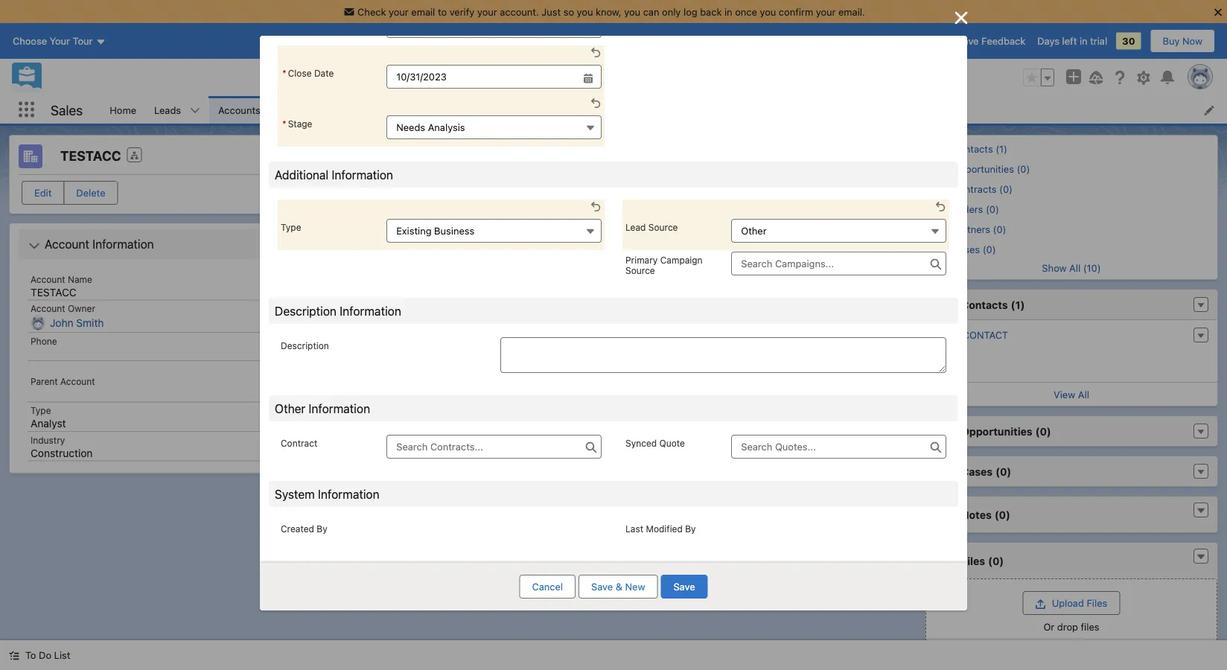 Task type: describe. For each thing, give the bounding box(es) containing it.
name cell
[[384, 228, 600, 253]]

primary campaign source
[[626, 255, 703, 276]]

1 horizontal spatial files
[[1087, 598, 1108, 609]]

1 new button from the top
[[851, 184, 897, 208]]

type existing business
[[281, 222, 475, 236]]

* for needs
[[282, 118, 287, 129]]

analysis
[[428, 122, 465, 133]]

sales link
[[461, 142, 492, 171]]

item
[[337, 208, 356, 218]]

opportunities for opportunities icon to the top
[[358, 320, 429, 332]]

last modified by
[[626, 524, 696, 534]]

show all (10)
[[1042, 262, 1101, 273]]

to inside button
[[782, 190, 791, 201]]

contacts for test contact element
[[962, 298, 1008, 311]]

opportunities (0) for rightmost opportunities icon
[[962, 425, 1051, 437]]

existing
[[396, 225, 432, 236]]

(1) for contacts 'status'
[[407, 187, 421, 199]]

notes (0)
[[962, 509, 1011, 521]]

files (0)
[[962, 555, 1004, 567]]

account for account name
[[31, 274, 65, 285]]

text default image
[[9, 651, 19, 661]]

lead source other
[[626, 222, 767, 236]]

parent account
[[31, 376, 95, 387]]

title:
[[935, 342, 957, 353]]

campaign inside button
[[794, 190, 839, 201]]

3 you from the left
[[760, 6, 776, 17]]

test contact element
[[926, 326, 1218, 377]]

john
[[50, 317, 73, 329]]

leads list item
[[145, 96, 209, 124]]

or drop files
[[1044, 621, 1100, 632]]

text default image for notes (0)
[[1196, 506, 1207, 516]]

verify
[[450, 6, 475, 17]]

days left in trial
[[1038, 35, 1108, 47]]

orders (0)
[[358, 412, 412, 425]]

source inside lead source other
[[649, 222, 678, 232]]

stage
[[288, 118, 312, 129]]

quote
[[660, 438, 685, 448]]

* close date
[[282, 68, 334, 78]]

save & new
[[591, 581, 645, 592]]

opportunities for rightmost opportunities icon
[[962, 425, 1033, 437]]

name inside "button"
[[390, 234, 418, 245]]

email.
[[839, 6, 865, 17]]

files element
[[925, 542, 1219, 646]]

0 horizontal spatial files
[[962, 555, 985, 567]]

ago
[[448, 208, 463, 218]]

orders image
[[935, 203, 945, 214]]

john smith link
[[50, 317, 104, 330]]

view all
[[1054, 389, 1090, 400]]

show all (10) link
[[1042, 262, 1101, 273]]

days
[[1038, 35, 1060, 47]]

construction
[[31, 447, 93, 459]]

1 your from the left
[[389, 6, 409, 17]]

account right parent
[[60, 376, 95, 387]]

smith
[[76, 317, 104, 329]]

edit button
[[22, 181, 64, 205]]

back
[[700, 6, 722, 17]]

phone cell
[[600, 228, 690, 253]]

Type button
[[387, 219, 602, 243]]

1 horizontal spatial group
[[1023, 69, 1055, 86]]

cases (0)
[[953, 244, 996, 255]]

leads link
[[145, 96, 190, 124]]

email
[[411, 6, 435, 17]]

notes
[[962, 509, 992, 521]]

cases image
[[935, 244, 945, 254]]

account information
[[45, 237, 154, 251]]

leave feedback
[[953, 35, 1026, 47]]

additional information
[[275, 168, 393, 182]]

industry
[[31, 435, 65, 445]]

add
[[762, 190, 780, 201]]

* stage needs analysis
[[282, 118, 465, 133]]

created by
[[281, 524, 328, 534]]

Lead Source button
[[732, 219, 947, 243]]

description for description information
[[275, 304, 337, 318]]

buy
[[1163, 35, 1180, 47]]

3
[[404, 208, 409, 218]]

leave feedback link
[[953, 35, 1026, 47]]

(0) inside "files" element
[[988, 555, 1004, 567]]

other inside lead source other
[[741, 225, 767, 236]]

3 new button from the top
[[851, 361, 895, 384]]

service link
[[599, 142, 640, 171]]

cell down title button
[[779, 253, 868, 274]]

inverse image
[[953, 9, 970, 27]]

add to campaign
[[762, 190, 839, 201]]

source inside 'primary campaign source'
[[626, 265, 655, 276]]

cases
[[962, 465, 993, 478]]

information for other information
[[309, 401, 370, 416]]

account image
[[19, 144, 42, 168]]

text default image for files (0)
[[1196, 552, 1207, 562]]

contacts for contacts 'status'
[[358, 187, 404, 199]]

title
[[785, 234, 806, 245]]

phone button
[[600, 228, 690, 252]]

cases (0)
[[962, 465, 1012, 478]]

Primary Campaign Source text field
[[732, 252, 947, 276]]

type for type existing business
[[281, 222, 301, 232]]

trial
[[1091, 35, 1108, 47]]

opportunities list item
[[367, 96, 466, 124]]

other information
[[275, 401, 370, 416]]

contacts (1) for test contact element
[[962, 298, 1025, 311]]

forecasts link
[[543, 96, 605, 124]]

system information
[[275, 487, 380, 501]]

save for save
[[674, 581, 695, 592]]

partners image
[[935, 223, 945, 234]]

0 horizontal spatial to
[[438, 6, 447, 17]]

orders image
[[331, 410, 349, 428]]

delete button
[[64, 181, 118, 205]]

files
[[1081, 621, 1100, 632]]

Description text field
[[501, 337, 947, 373]]

details
[[397, 149, 434, 163]]

contracts (0) link
[[953, 183, 1013, 195]]

cell down updated
[[360, 228, 384, 253]]

opportunities (0) link
[[953, 163, 1030, 175]]

account for account owner
[[31, 304, 65, 314]]

none text field inside list item
[[387, 65, 602, 89]]

1 you from the left
[[577, 6, 593, 17]]

add to campaign button
[[749, 184, 852, 208]]

log
[[684, 6, 698, 17]]

type for type
[[31, 406, 51, 416]]

primary
[[626, 255, 658, 265]]

upload files
[[1052, 598, 1108, 609]]

phone inside button
[[606, 234, 637, 245]]

2 your from the left
[[477, 6, 497, 17]]

so
[[564, 6, 574, 17]]

edit
[[34, 187, 52, 198]]

phone:
[[935, 364, 966, 375]]

opportunities (0)
[[953, 163, 1030, 174]]

date
[[314, 68, 334, 78]]

last
[[626, 524, 644, 534]]

cancel button
[[519, 575, 576, 599]]

cancel
[[532, 581, 563, 592]]

save & new button
[[579, 575, 658, 599]]

information for description information
[[340, 304, 401, 318]]

leads
[[154, 104, 181, 115]]

contacts image for test contact element
[[935, 296, 953, 314]]

confirm
[[779, 6, 813, 17]]



Task type: vqa. For each thing, say whether or not it's contained in the screenshot.
OPP1 within the 'Opportunities' grid
no



Task type: locate. For each thing, give the bounding box(es) containing it.
1 horizontal spatial you
[[624, 6, 641, 17]]

0 horizontal spatial group
[[281, 65, 602, 89]]

owner
[[68, 304, 95, 314]]

campaign inside 'primary campaign source'
[[660, 255, 703, 265]]

0 vertical spatial (1)
[[407, 187, 421, 199]]

testacc up the delete button
[[60, 148, 121, 164]]

4 new button from the top
[[851, 407, 895, 430]]

home
[[110, 104, 136, 115]]

2 by from the left
[[685, 524, 696, 534]]

name button
[[384, 228, 600, 252]]

contacts image up the test
[[935, 296, 953, 314]]

contacts grid
[[322, 228, 906, 275]]

0 vertical spatial opportunities (0)
[[358, 320, 447, 332]]

group up opportunities list item
[[281, 65, 602, 89]]

test contact link
[[936, 329, 1008, 341]]

orders
[[358, 412, 393, 425]]

0 horizontal spatial other
[[275, 401, 306, 416]]

0 vertical spatial testacc
[[60, 148, 121, 164]]

action cell
[[868, 228, 906, 253]]

cell
[[360, 228, 384, 253], [322, 253, 360, 274], [600, 253, 690, 274], [690, 253, 779, 274], [779, 253, 868, 274], [868, 253, 906, 274]]

contacts image inside sales tab panel
[[331, 184, 349, 202]]

opportunities
[[376, 104, 437, 115], [358, 320, 429, 332], [962, 425, 1033, 437]]

1 vertical spatial campaign
[[660, 255, 703, 265]]

0 vertical spatial contacts (1)
[[358, 187, 421, 199]]

information for additional information
[[332, 168, 393, 182]]

name down 3
[[390, 234, 418, 245]]

0 vertical spatial other
[[741, 225, 767, 236]]

1 horizontal spatial type
[[281, 222, 301, 232]]

•
[[358, 208, 362, 218]]

source
[[649, 222, 678, 232], [626, 265, 655, 276]]

to right email
[[438, 6, 447, 17]]

partners (0) link
[[953, 223, 1007, 235]]

by
[[317, 524, 328, 534], [685, 524, 696, 534]]

1 vertical spatial sales
[[461, 149, 492, 163]]

cell down action image
[[868, 253, 906, 274]]

activity link
[[330, 142, 370, 171]]

in right back
[[725, 6, 733, 17]]

1 vertical spatial (1)
[[1011, 298, 1025, 311]]

left
[[1063, 35, 1077, 47]]

0 horizontal spatial campaign
[[660, 255, 703, 265]]

0 vertical spatial name
[[390, 234, 418, 245]]

campaign up "lead source, other" button at right top
[[794, 190, 839, 201]]

contacts (1) inside sales tab panel
[[358, 187, 421, 199]]

1 horizontal spatial contacts
[[962, 298, 1008, 311]]

view
[[1054, 389, 1076, 400]]

(1) for test contact element
[[1011, 298, 1025, 311]]

1 save from the left
[[591, 581, 613, 592]]

description for description
[[281, 340, 329, 351]]

you right so
[[577, 6, 593, 17]]

description information
[[275, 304, 401, 318]]

save left &
[[591, 581, 613, 592]]

partners
[[358, 459, 402, 471]]

testacc down account name
[[31, 286, 77, 298]]

1 vertical spatial phone
[[31, 336, 57, 346]]

contacts up contact
[[962, 298, 1008, 311]]

account inside dropdown button
[[45, 237, 89, 251]]

marketing link
[[519, 142, 573, 171]]

1 vertical spatial *
[[282, 118, 287, 129]]

1 vertical spatial testacc
[[31, 286, 77, 298]]

0 horizontal spatial by
[[317, 524, 328, 534]]

0 horizontal spatial sales
[[51, 102, 83, 118]]

tab list
[[321, 142, 906, 171]]

marketing
[[519, 149, 573, 163]]

1 vertical spatial to
[[782, 190, 791, 201]]

your right verify
[[477, 6, 497, 17]]

1 vertical spatial opportunities (0)
[[962, 425, 1051, 437]]

1 vertical spatial all
[[1078, 389, 1090, 400]]

group down days
[[1023, 69, 1055, 86]]

2 vertical spatial text default image
[[1196, 552, 1207, 562]]

contacts (1)
[[953, 143, 1008, 154]]

by right created
[[317, 524, 328, 534]]

your left email.
[[816, 6, 836, 17]]

opportunities (0) up cases (0)
[[962, 425, 1051, 437]]

1 horizontal spatial (1)
[[1011, 298, 1025, 311]]

by right modified
[[685, 524, 696, 534]]

text default image
[[28, 240, 40, 252], [1196, 506, 1207, 516], [1196, 552, 1207, 562]]

2 new button from the top
[[851, 314, 897, 338]]

Stage, Needs Analysis button
[[387, 115, 602, 139]]

phone down "lead"
[[606, 234, 637, 245]]

search...
[[471, 72, 511, 83]]

modified
[[646, 524, 683, 534]]

opportunities inside list item
[[376, 104, 437, 115]]

0 vertical spatial opportunities image
[[331, 317, 349, 335]]

1 horizontal spatial contacts image
[[935, 296, 953, 314]]

* for date
[[282, 68, 287, 78]]

opportunities (0) for opportunities icon to the top
[[358, 320, 447, 332]]

forecasts
[[552, 104, 596, 115]]

action image
[[868, 228, 906, 252]]

0 horizontal spatial contacts image
[[331, 184, 349, 202]]

group containing *
[[281, 65, 602, 89]]

needs analysis list item
[[278, 96, 605, 147]]

testacc
[[60, 148, 121, 164], [31, 286, 77, 298]]

0 vertical spatial type
[[281, 222, 301, 232]]

contacts (1) for contacts 'status'
[[358, 187, 421, 199]]

calendar link
[[466, 96, 524, 124]]

0 horizontal spatial phone
[[31, 336, 57, 346]]

0 horizontal spatial (1)
[[407, 187, 421, 199]]

account up account owner
[[31, 274, 65, 285]]

save
[[591, 581, 613, 592], [674, 581, 695, 592]]

* inside group
[[282, 68, 287, 78]]

group
[[281, 65, 602, 89], [1023, 69, 1055, 86]]

row number image
[[322, 228, 360, 252]]

Synced Quote text field
[[732, 435, 947, 459]]

contact
[[963, 329, 1008, 340]]

0 vertical spatial description
[[275, 304, 337, 318]]

source right "lead"
[[649, 222, 678, 232]]

close
[[288, 68, 312, 78]]

save down modified
[[674, 581, 695, 592]]

contacts up updated
[[358, 187, 404, 199]]

campaign down lead source other
[[660, 255, 703, 265]]

1 horizontal spatial sales
[[461, 149, 492, 163]]

contacts status
[[331, 208, 365, 218]]

know,
[[596, 6, 622, 17]]

upload
[[1052, 598, 1084, 609]]

additional
[[275, 168, 329, 182]]

you right 'once'
[[760, 6, 776, 17]]

account owner
[[31, 304, 95, 314]]

existing business list item
[[278, 200, 605, 250]]

account information button
[[22, 232, 290, 256]]

opportunities up cases (0)
[[962, 425, 1033, 437]]

service
[[599, 149, 640, 163]]

text default image inside "files" element
[[1196, 552, 1207, 562]]

Contract text field
[[387, 435, 602, 459]]

to do list button
[[0, 641, 79, 670]]

*
[[282, 68, 287, 78], [282, 118, 287, 129]]

account
[[45, 237, 89, 251], [31, 274, 65, 285], [31, 304, 65, 314], [60, 376, 95, 387]]

1 vertical spatial description
[[281, 340, 329, 351]]

orders (0) link
[[953, 203, 999, 215]]

contacts (1) up contact
[[962, 298, 1025, 311]]

0 vertical spatial in
[[725, 6, 733, 17]]

all
[[1070, 262, 1081, 273], [1078, 389, 1090, 400]]

1 vertical spatial files
[[1087, 598, 1108, 609]]

feedback
[[982, 35, 1026, 47]]

other list item
[[623, 200, 950, 250]]

created
[[281, 524, 314, 534]]

cell down phone button
[[600, 253, 690, 274]]

list
[[54, 650, 70, 661]]

opportunities (0) inside sales tab panel
[[358, 320, 447, 332]]

to right add
[[782, 190, 791, 201]]

source down the phone cell
[[626, 265, 655, 276]]

1 horizontal spatial to
[[782, 190, 791, 201]]

2 vertical spatial opportunities
[[962, 425, 1033, 437]]

other down add
[[741, 225, 767, 236]]

1 by from the left
[[317, 524, 328, 534]]

buy now
[[1163, 35, 1203, 47]]

email:
[[935, 353, 962, 364]]

1 vertical spatial contacts
[[962, 298, 1008, 311]]

you left can
[[624, 6, 641, 17]]

1 vertical spatial contacts image
[[935, 296, 953, 314]]

type up analyst
[[31, 406, 51, 416]]

row number cell
[[322, 228, 360, 253]]

(1) inside sales tab panel
[[407, 187, 421, 199]]

list item down "date"
[[289, 96, 367, 124]]

sales inside tab list
[[461, 149, 492, 163]]

calendar
[[475, 104, 515, 115]]

all for show
[[1070, 262, 1081, 273]]

cell down lead source other
[[690, 253, 779, 274]]

all right view
[[1078, 389, 1090, 400]]

* inside * stage needs analysis
[[282, 118, 287, 129]]

partners (0)
[[953, 223, 1007, 235]]

0 vertical spatial sales
[[51, 102, 83, 118]]

list item up 'analysis' on the top left of the page
[[278, 45, 605, 96]]

1 horizontal spatial campaign
[[794, 190, 839, 201]]

text default image inside account information dropdown button
[[28, 240, 40, 252]]

1 horizontal spatial your
[[477, 6, 497, 17]]

list
[[101, 96, 1227, 124]]

0 horizontal spatial contacts
[[358, 187, 404, 199]]

your left email
[[389, 6, 409, 17]]

type
[[281, 222, 301, 232], [31, 406, 51, 416]]

drop
[[1058, 621, 1078, 632]]

you
[[577, 6, 593, 17], [624, 6, 641, 17], [760, 6, 776, 17]]

opportunities down description information
[[358, 320, 429, 332]]

cell down row number image on the top of the page
[[322, 253, 360, 274]]

1 horizontal spatial contacts (1)
[[962, 298, 1025, 311]]

sales left home link
[[51, 102, 83, 118]]

* left stage on the left top of page
[[282, 118, 287, 129]]

information for system information
[[318, 487, 380, 501]]

save for save & new
[[591, 581, 613, 592]]

opportunities up "needs"
[[376, 104, 437, 115]]

1 horizontal spatial in
[[1080, 35, 1088, 47]]

your
[[389, 6, 409, 17], [477, 6, 497, 17], [816, 6, 836, 17]]

1 horizontal spatial save
[[674, 581, 695, 592]]

type inside type existing business
[[281, 222, 301, 232]]

* left close
[[282, 68, 287, 78]]

description down edit account name image
[[275, 304, 337, 318]]

0 horizontal spatial type
[[31, 406, 51, 416]]

1 vertical spatial opportunities
[[358, 320, 429, 332]]

parent
[[31, 376, 58, 387]]

john smith
[[50, 317, 104, 329]]

1 horizontal spatial opportunities image
[[935, 422, 953, 440]]

test
[[936, 329, 960, 340]]

2 horizontal spatial your
[[816, 6, 836, 17]]

account up account name
[[45, 237, 89, 251]]

0 horizontal spatial your
[[389, 6, 409, 17]]

sales down needs analysis button
[[461, 149, 492, 163]]

0 vertical spatial contacts image
[[331, 184, 349, 202]]

contacts image down additional information
[[331, 184, 349, 202]]

&
[[616, 581, 623, 592]]

contacts inside sales tab panel
[[358, 187, 404, 199]]

1 vertical spatial opportunities image
[[935, 422, 953, 440]]

0 horizontal spatial name
[[68, 274, 92, 285]]

0 vertical spatial *
[[282, 68, 287, 78]]

information for account information
[[92, 237, 154, 251]]

opportunities (0) down description information
[[358, 320, 447, 332]]

other down edit parent account image
[[275, 401, 306, 416]]

1 vertical spatial name
[[68, 274, 92, 285]]

test contact title: email: phone:
[[935, 329, 1008, 375]]

1 vertical spatial other
[[275, 401, 306, 416]]

1 vertical spatial text default image
[[1196, 506, 1207, 516]]

name up owner
[[68, 274, 92, 285]]

1 vertical spatial source
[[626, 265, 655, 276]]

2 you from the left
[[624, 6, 641, 17]]

list item up service "link"
[[605, 96, 697, 124]]

needs
[[396, 122, 425, 133]]

1 vertical spatial contacts (1)
[[962, 298, 1025, 311]]

opportunities image
[[331, 317, 349, 335], [935, 422, 953, 440]]

2 * from the top
[[282, 118, 287, 129]]

phone down john
[[31, 336, 57, 346]]

list item containing *
[[278, 45, 605, 96]]

only
[[662, 6, 681, 17]]

0 vertical spatial opportunities
[[376, 104, 437, 115]]

in
[[725, 6, 733, 17], [1080, 35, 1088, 47]]

0 horizontal spatial save
[[591, 581, 613, 592]]

search... button
[[442, 66, 740, 89]]

1 horizontal spatial opportunities (0)
[[962, 425, 1051, 437]]

(1)
[[407, 187, 421, 199], [1011, 298, 1025, 311]]

1 * from the top
[[282, 68, 287, 78]]

new inside button
[[625, 581, 645, 592]]

0 horizontal spatial opportunities (0)
[[358, 320, 447, 332]]

list item
[[278, 45, 605, 96], [289, 96, 367, 124], [605, 96, 697, 124]]

0 vertical spatial phone
[[606, 234, 637, 245]]

save inside the save & new button
[[591, 581, 613, 592]]

home link
[[101, 96, 145, 124]]

all for view
[[1078, 389, 1090, 400]]

contacts (1) up updated
[[358, 187, 421, 199]]

synced
[[626, 438, 657, 448]]

all left (10)
[[1070, 262, 1081, 273]]

opportunities inside sales tab panel
[[358, 320, 429, 332]]

contacts
[[358, 187, 404, 199], [962, 298, 1008, 311]]

account for account information
[[45, 237, 89, 251]]

contracts image
[[935, 183, 945, 194]]

account up john
[[31, 304, 65, 314]]

now
[[1183, 35, 1203, 47]]

email cell
[[690, 228, 779, 253]]

save inside save button
[[674, 581, 695, 592]]

0 vertical spatial text default image
[[28, 240, 40, 252]]

calendar list item
[[466, 96, 543, 124]]

0 vertical spatial contacts
[[358, 187, 404, 199]]

3 your from the left
[[816, 6, 836, 17]]

or
[[1044, 621, 1055, 632]]

edit parent account image
[[270, 389, 280, 399]]

tab list containing activity
[[321, 142, 906, 171]]

edit phone image
[[270, 349, 280, 359]]

edit account name image
[[270, 287, 280, 297]]

can
[[643, 6, 660, 17]]

0 horizontal spatial you
[[577, 6, 593, 17]]

0 horizontal spatial contacts (1)
[[358, 187, 421, 199]]

contacts image for contacts 'status'
[[331, 184, 349, 202]]

description right edit phone icon
[[281, 340, 329, 351]]

in right left
[[1080, 35, 1088, 47]]

files down notes
[[962, 555, 985, 567]]

information
[[332, 168, 393, 182], [92, 237, 154, 251], [340, 304, 401, 318], [309, 401, 370, 416], [318, 487, 380, 501]]

details link
[[397, 142, 434, 171]]

files up files
[[1087, 598, 1108, 609]]

accounts
[[218, 104, 260, 115]]

1 horizontal spatial name
[[390, 234, 418, 245]]

2 save from the left
[[674, 581, 695, 592]]

0 vertical spatial source
[[649, 222, 678, 232]]

save button
[[661, 575, 708, 599]]

list containing home
[[101, 96, 1227, 124]]

description
[[275, 304, 337, 318], [281, 340, 329, 351]]

0 vertical spatial campaign
[[794, 190, 839, 201]]

delete
[[76, 187, 105, 198]]

just
[[542, 6, 561, 17]]

2 horizontal spatial you
[[760, 6, 776, 17]]

contacts image
[[331, 184, 349, 202], [935, 296, 953, 314]]

title button
[[779, 228, 868, 252]]

0 vertical spatial all
[[1070, 262, 1081, 273]]

account name
[[31, 274, 92, 285]]

accounts list item
[[209, 96, 289, 124]]

1 horizontal spatial by
[[685, 524, 696, 534]]

1 horizontal spatial other
[[741, 225, 767, 236]]

1 vertical spatial type
[[31, 406, 51, 416]]

title cell
[[779, 228, 868, 253]]

0 horizontal spatial opportunities image
[[331, 317, 349, 335]]

information inside dropdown button
[[92, 237, 154, 251]]

0 vertical spatial files
[[962, 555, 985, 567]]

edit type image
[[270, 418, 280, 429]]

None text field
[[387, 65, 602, 89]]

contacts (1) link
[[953, 143, 1008, 155]]

sales tab panel
[[321, 171, 906, 483]]

1 horizontal spatial phone
[[606, 234, 637, 245]]

minutes
[[412, 208, 445, 218]]

0 vertical spatial to
[[438, 6, 447, 17]]

1 vertical spatial in
[[1080, 35, 1088, 47]]

business
[[434, 225, 475, 236]]

type left row number image on the top of the page
[[281, 222, 301, 232]]

0 horizontal spatial in
[[725, 6, 733, 17]]

to do list
[[25, 650, 70, 661]]



